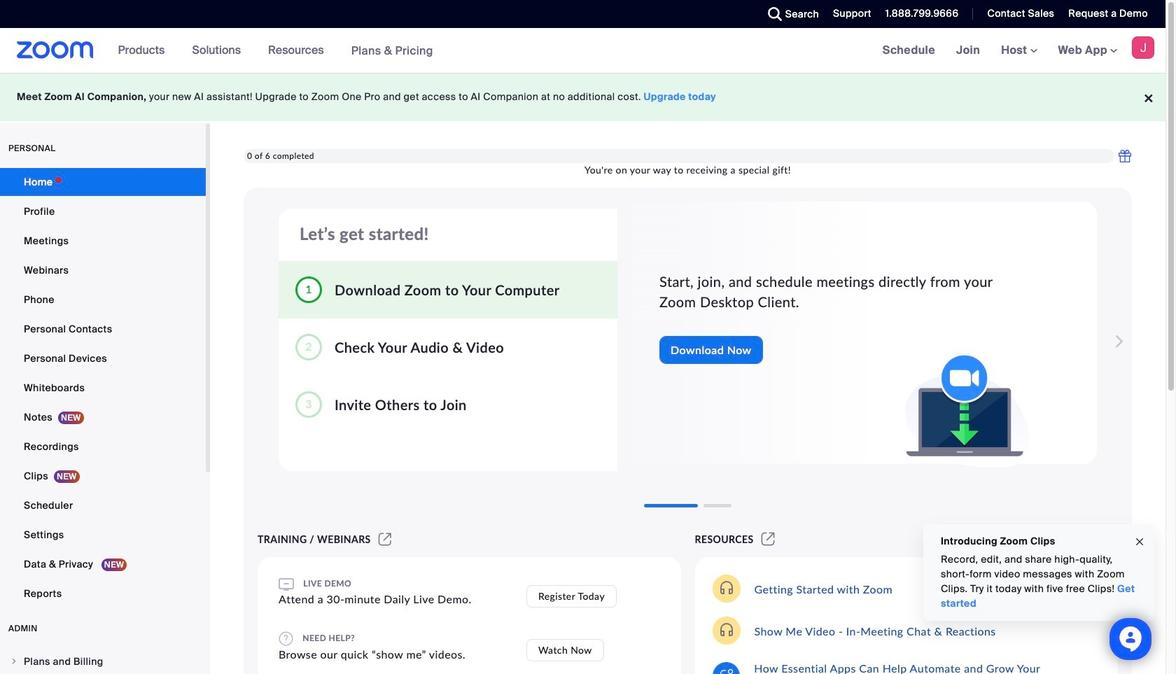 Task type: vqa. For each thing, say whether or not it's contained in the screenshot.
Zoom Logo
yes



Task type: describe. For each thing, give the bounding box(es) containing it.
meetings navigation
[[872, 28, 1166, 74]]

right image
[[10, 657, 18, 666]]

product information navigation
[[108, 28, 444, 74]]

2 window new image from the left
[[759, 533, 777, 545]]

close image
[[1134, 534, 1145, 550]]

profile picture image
[[1132, 36, 1154, 59]]

personal menu menu
[[0, 168, 206, 609]]

1 window new image from the left
[[376, 533, 394, 545]]



Task type: locate. For each thing, give the bounding box(es) containing it.
banner
[[0, 28, 1166, 74]]

1 horizontal spatial window new image
[[759, 533, 777, 545]]

menu item
[[0, 648, 206, 674]]

window new image
[[376, 533, 394, 545], [759, 533, 777, 545]]

zoom logo image
[[17, 41, 94, 59]]

next image
[[1108, 328, 1127, 356]]

0 horizontal spatial window new image
[[376, 533, 394, 545]]

footer
[[0, 73, 1166, 121]]



